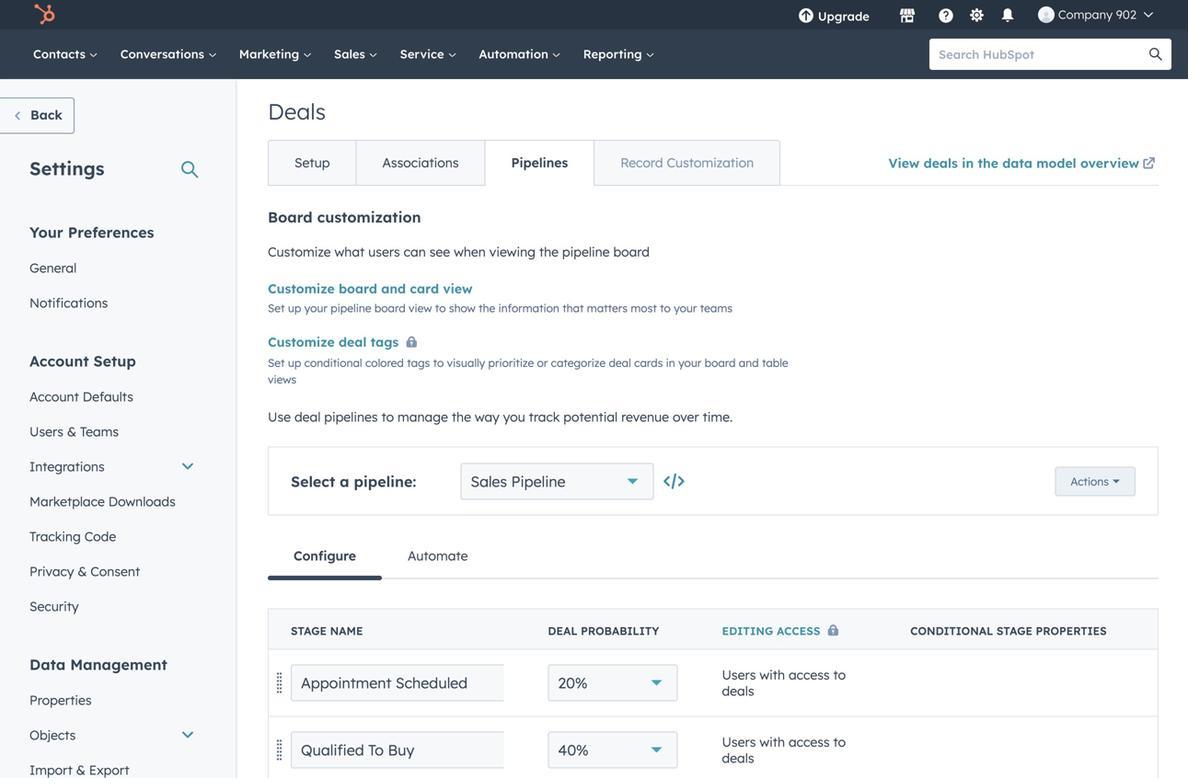 Task type: describe. For each thing, give the bounding box(es) containing it.
board customization
[[268, 208, 421, 226]]

pipeline for the
[[562, 244, 610, 260]]

customize deal tags button
[[268, 331, 425, 355]]

use deal pipelines to manage the way you track potential revenue over time.
[[268, 409, 733, 425]]

privacy & consent link
[[18, 555, 206, 590]]

tags inside set up conditional colored tags to visually prioritize or categorize deal cards in your board and table views
[[407, 356, 430, 370]]

general link
[[18, 251, 206, 286]]

20%
[[558, 674, 588, 693]]

1 horizontal spatial in
[[962, 155, 974, 171]]

board up most at the top
[[614, 244, 650, 260]]

automate
[[408, 548, 468, 564]]

up inside customize board and card view set up your pipeline board view to show the information that matters most to your teams
[[288, 301, 301, 315]]

deals for 40%
[[722, 751, 754, 767]]

tab list containing configure
[[268, 534, 1159, 581]]

notifications
[[29, 295, 108, 311]]

reporting link
[[572, 29, 666, 79]]

marketplace downloads
[[29, 494, 176, 510]]

pipeline
[[511, 473, 566, 491]]

marketplaces image
[[899, 8, 916, 25]]

marketplace
[[29, 494, 105, 510]]

sales pipeline button
[[461, 464, 654, 500]]

sales for sales pipeline
[[471, 473, 507, 491]]

configure link
[[268, 534, 382, 581]]

settings image
[[969, 8, 985, 24]]

pipeline:
[[354, 473, 416, 491]]

deal for customize deal tags
[[339, 334, 367, 350]]

board down "what" on the left top of page
[[339, 281, 377, 297]]

sales for sales
[[334, 46, 369, 62]]

integrations button
[[18, 450, 206, 485]]

pipelines link
[[485, 141, 594, 185]]

record customization
[[621, 155, 754, 171]]

search image
[[1150, 48, 1163, 61]]

hubspot link
[[22, 4, 69, 26]]

select a pipeline:
[[291, 473, 416, 491]]

downloads
[[108, 494, 176, 510]]

management
[[70, 656, 167, 674]]

overview
[[1081, 155, 1140, 171]]

potential
[[564, 409, 618, 425]]

way
[[475, 409, 500, 425]]

consent
[[90, 564, 140, 580]]

security link
[[18, 590, 206, 625]]

notifications link
[[18, 286, 206, 321]]

upgrade image
[[798, 8, 815, 25]]

sales pipeline
[[471, 473, 566, 491]]

set up conditional colored tags to visually prioritize or categorize deal cards in your board and table views
[[268, 356, 789, 387]]

your preferences element
[[18, 222, 206, 321]]

notifications button
[[992, 0, 1024, 29]]

customize for customize deal tags
[[268, 334, 335, 350]]

most
[[631, 301, 657, 315]]

card
[[410, 281, 439, 297]]

data
[[1003, 155, 1033, 171]]

users for 20%
[[722, 667, 756, 684]]

stage
[[997, 625, 1033, 638]]

tracking
[[29, 529, 81, 545]]

users & teams
[[29, 424, 119, 440]]

data
[[29, 656, 66, 674]]

and inside set up conditional colored tags to visually prioritize or categorize deal cards in your board and table views
[[739, 356, 759, 370]]

setup link
[[269, 141, 356, 185]]

account setup
[[29, 352, 136, 371]]

marketplace downloads link
[[18, 485, 206, 520]]

actions
[[1071, 475, 1109, 489]]

settings
[[29, 157, 105, 180]]

preferences
[[68, 223, 154, 242]]

users & teams link
[[18, 415, 206, 450]]

the inside customize board and card view set up your pipeline board view to show the information that matters most to your teams
[[479, 301, 496, 315]]

pipeline for your
[[331, 301, 371, 315]]

can
[[404, 244, 426, 260]]

access inside editing access button
[[777, 624, 821, 638]]

properties link
[[18, 684, 206, 719]]

users inside account setup element
[[29, 424, 63, 440]]

conditional stage properties
[[911, 625, 1107, 638]]

defaults
[[83, 389, 133, 405]]

and inside customize board and card view set up your pipeline board view to show the information that matters most to your teams
[[381, 281, 406, 297]]

properties
[[29, 693, 92, 709]]

pipelines
[[324, 409, 378, 425]]

set inside customize board and card view set up your pipeline board view to show the information that matters most to your teams
[[268, 301, 285, 315]]

stage name
[[291, 625, 363, 638]]

deals for 20%
[[722, 684, 754, 700]]

setup inside "link"
[[295, 155, 330, 171]]

objects
[[29, 728, 76, 744]]

company
[[1059, 7, 1113, 22]]

deal
[[548, 625, 578, 638]]

teams
[[700, 301, 733, 315]]

Stage name text field
[[291, 665, 521, 702]]

information
[[499, 301, 560, 315]]

matters
[[587, 301, 628, 315]]

board inside set up conditional colored tags to visually prioritize or categorize deal cards in your board and table views
[[705, 356, 736, 370]]

when
[[454, 244, 486, 260]]

set inside set up conditional colored tags to visually prioritize or categorize deal cards in your board and table views
[[268, 356, 285, 370]]

deal for use deal pipelines to manage the way you track potential revenue over time.
[[295, 409, 321, 425]]

1 link opens in a new window image from the top
[[1143, 154, 1156, 176]]

access for 40%
[[789, 735, 830, 751]]

company 902 button
[[1027, 0, 1165, 29]]

0 vertical spatial view
[[443, 281, 473, 297]]

visually
[[447, 356, 485, 370]]

access for 20%
[[789, 667, 830, 684]]

users
[[368, 244, 400, 260]]

view
[[889, 155, 920, 171]]

1 vertical spatial view
[[409, 301, 432, 315]]

conversations
[[120, 46, 208, 62]]

model
[[1037, 155, 1077, 171]]

the left the way
[[452, 409, 471, 425]]

hubspot image
[[33, 4, 55, 26]]

0 vertical spatial deals
[[924, 155, 958, 171]]

stage
[[291, 625, 327, 638]]

contacts
[[33, 46, 89, 62]]

use
[[268, 409, 291, 425]]

you
[[503, 409, 525, 425]]

over
[[673, 409, 699, 425]]

general
[[29, 260, 77, 276]]

customization
[[667, 155, 754, 171]]

editing access button
[[722, 624, 846, 639]]

integrations
[[29, 459, 105, 475]]

see
[[430, 244, 450, 260]]

board
[[268, 208, 313, 226]]

notifications image
[[1000, 8, 1016, 25]]

customize deal tags
[[268, 334, 399, 350]]

tags inside "button"
[[371, 334, 399, 350]]

account setup element
[[18, 351, 206, 625]]



Task type: vqa. For each thing, say whether or not it's contained in the screenshot.
the left Setup
yes



Task type: locate. For each thing, give the bounding box(es) containing it.
probability
[[581, 625, 659, 638]]

access
[[777, 624, 821, 638], [789, 667, 830, 684], [789, 735, 830, 751]]

0 vertical spatial deal
[[339, 334, 367, 350]]

revenue
[[622, 409, 669, 425]]

0 horizontal spatial sales
[[334, 46, 369, 62]]

0 vertical spatial with
[[760, 667, 785, 684]]

the left data
[[978, 155, 999, 171]]

your up customize deal tags
[[304, 301, 328, 315]]

1 vertical spatial deals
[[722, 684, 754, 700]]

1 vertical spatial deal
[[609, 356, 631, 370]]

search button
[[1141, 39, 1172, 70]]

your
[[304, 301, 328, 315], [674, 301, 697, 315], [679, 356, 702, 370]]

tags right colored
[[407, 356, 430, 370]]

1 horizontal spatial tags
[[407, 356, 430, 370]]

manage
[[398, 409, 448, 425]]

0 vertical spatial account
[[29, 352, 89, 371]]

a
[[340, 473, 349, 491]]

show
[[449, 301, 476, 315]]

view up 'show'
[[443, 281, 473, 297]]

actions button
[[1055, 467, 1136, 497]]

customize up conditional
[[268, 334, 335, 350]]

sales left pipeline
[[471, 473, 507, 491]]

1 horizontal spatial view
[[443, 281, 473, 297]]

1 vertical spatial sales
[[471, 473, 507, 491]]

table
[[762, 356, 789, 370]]

1 set from the top
[[268, 301, 285, 315]]

help image
[[938, 8, 955, 25]]

the right 'show'
[[479, 301, 496, 315]]

1 vertical spatial users with access to deals
[[722, 735, 846, 767]]

up inside set up conditional colored tags to visually prioritize or categorize deal cards in your board and table views
[[288, 356, 301, 370]]

1 users with access to deals from the top
[[722, 667, 846, 700]]

0 vertical spatial pipeline
[[562, 244, 610, 260]]

2 vertical spatial users
[[722, 735, 756, 751]]

account defaults link
[[18, 380, 206, 415]]

view deals in the data model overview
[[889, 155, 1140, 171]]

0 horizontal spatial in
[[666, 356, 675, 370]]

Search HubSpot search field
[[930, 39, 1155, 70]]

0 horizontal spatial and
[[381, 281, 406, 297]]

deal
[[339, 334, 367, 350], [609, 356, 631, 370], [295, 409, 321, 425]]

account defaults
[[29, 389, 133, 405]]

tracking code
[[29, 529, 116, 545]]

set up views
[[268, 356, 285, 370]]

back
[[30, 107, 63, 123]]

0 vertical spatial up
[[288, 301, 301, 315]]

Stage name text field
[[291, 732, 521, 769]]

2 vertical spatial deals
[[722, 751, 754, 767]]

1 horizontal spatial pipeline
[[562, 244, 610, 260]]

0 horizontal spatial tags
[[371, 334, 399, 350]]

company 902
[[1059, 7, 1137, 22]]

your preferences
[[29, 223, 154, 242]]

account for account defaults
[[29, 389, 79, 405]]

deals
[[268, 98, 326, 125]]

in inside set up conditional colored tags to visually prioritize or categorize deal cards in your board and table views
[[666, 356, 675, 370]]

3 customize from the top
[[268, 334, 335, 350]]

2 with from the top
[[760, 735, 785, 751]]

your right cards
[[679, 356, 702, 370]]

2 vertical spatial customize
[[268, 334, 335, 350]]

1 vertical spatial customize
[[268, 281, 335, 297]]

1 vertical spatial pipeline
[[331, 301, 371, 315]]

pipeline down 'customize board and card view' button
[[331, 301, 371, 315]]

& for users
[[67, 424, 76, 440]]

deal inside "button"
[[339, 334, 367, 350]]

2 up from the top
[[288, 356, 301, 370]]

1 vertical spatial up
[[288, 356, 301, 370]]

tab list
[[268, 534, 1159, 581]]

tags up colored
[[371, 334, 399, 350]]

0 vertical spatial access
[[777, 624, 821, 638]]

1 vertical spatial setup
[[93, 352, 136, 371]]

with for 40%
[[760, 735, 785, 751]]

automation
[[479, 46, 552, 62]]

upgrade
[[818, 9, 870, 24]]

902
[[1116, 7, 1137, 22]]

1 customize from the top
[[268, 244, 331, 260]]

0 horizontal spatial setup
[[93, 352, 136, 371]]

0 vertical spatial customize
[[268, 244, 331, 260]]

customize board and card view set up your pipeline board view to show the information that matters most to your teams
[[268, 281, 733, 315]]

0 vertical spatial users with access to deals
[[722, 667, 846, 700]]

customize for customize board and card view set up your pipeline board view to show the information that matters most to your teams
[[268, 281, 335, 297]]

and left the card
[[381, 281, 406, 297]]

what
[[335, 244, 365, 260]]

& inside "link"
[[78, 564, 87, 580]]

pipeline up that
[[562, 244, 610, 260]]

2 customize from the top
[[268, 281, 335, 297]]

1 vertical spatial in
[[666, 356, 675, 370]]

1 horizontal spatial sales
[[471, 473, 507, 491]]

users for 40%
[[722, 735, 756, 751]]

conditional
[[911, 625, 994, 638]]

help button
[[931, 0, 962, 29]]

users with access to deals for 40%
[[722, 735, 846, 767]]

associations link
[[356, 141, 485, 185]]

editing access
[[722, 624, 821, 638]]

deal left cards
[[609, 356, 631, 370]]

data management element
[[18, 655, 206, 779]]

users with access to deals for 20%
[[722, 667, 846, 700]]

the right viewing
[[539, 244, 559, 260]]

your left teams
[[674, 301, 697, 315]]

to inside set up conditional colored tags to visually prioritize or categorize deal cards in your board and table views
[[433, 356, 444, 370]]

0 horizontal spatial &
[[67, 424, 76, 440]]

the
[[978, 155, 999, 171], [539, 244, 559, 260], [479, 301, 496, 315], [452, 409, 471, 425]]

colored
[[365, 356, 404, 370]]

0 horizontal spatial deal
[[295, 409, 321, 425]]

0 vertical spatial in
[[962, 155, 974, 171]]

properties
[[1036, 625, 1107, 638]]

customize down "what" on the left top of page
[[268, 281, 335, 297]]

sales left service
[[334, 46, 369, 62]]

view down the card
[[409, 301, 432, 315]]

account inside account defaults link
[[29, 389, 79, 405]]

viewing
[[490, 244, 536, 260]]

deal probability
[[548, 625, 659, 638]]

select
[[291, 473, 335, 491]]

mateo roberts image
[[1038, 6, 1055, 23]]

categorize
[[551, 356, 606, 370]]

menu containing company 902
[[785, 0, 1166, 29]]

conversations link
[[109, 29, 228, 79]]

pipeline
[[562, 244, 610, 260], [331, 301, 371, 315]]

1 vertical spatial access
[[789, 667, 830, 684]]

0 horizontal spatial view
[[409, 301, 432, 315]]

1 vertical spatial with
[[760, 735, 785, 751]]

deal inside set up conditional colored tags to visually prioritize or categorize deal cards in your board and table views
[[609, 356, 631, 370]]

1 with from the top
[[760, 667, 785, 684]]

2 vertical spatial deal
[[295, 409, 321, 425]]

to
[[435, 301, 446, 315], [660, 301, 671, 315], [433, 356, 444, 370], [382, 409, 394, 425], [834, 667, 846, 684], [834, 735, 846, 751]]

1 vertical spatial tags
[[407, 356, 430, 370]]

0 vertical spatial set
[[268, 301, 285, 315]]

0 vertical spatial setup
[[295, 155, 330, 171]]

board
[[614, 244, 650, 260], [339, 281, 377, 297], [375, 301, 406, 315], [705, 356, 736, 370]]

2 set from the top
[[268, 356, 285, 370]]

customize for customize what users can see when viewing the pipeline board
[[268, 244, 331, 260]]

sales inside popup button
[[471, 473, 507, 491]]

0 vertical spatial users
[[29, 424, 63, 440]]

and
[[381, 281, 406, 297], [739, 356, 759, 370]]

navigation containing setup
[[268, 140, 781, 186]]

1 account from the top
[[29, 352, 89, 371]]

track
[[529, 409, 560, 425]]

your
[[29, 223, 63, 242]]

privacy & consent
[[29, 564, 140, 580]]

editing
[[722, 624, 774, 638]]

marketplaces button
[[888, 0, 927, 29]]

in right cards
[[666, 356, 675, 370]]

1 vertical spatial users
[[722, 667, 756, 684]]

2 account from the top
[[29, 389, 79, 405]]

customize inside customize board and card view set up your pipeline board view to show the information that matters most to your teams
[[268, 281, 335, 297]]

configure
[[294, 548, 356, 564]]

marketing link
[[228, 29, 323, 79]]

& for privacy
[[78, 564, 87, 580]]

automate link
[[382, 534, 494, 579]]

menu item
[[883, 0, 886, 29]]

40% button
[[548, 732, 678, 769]]

contacts link
[[22, 29, 109, 79]]

link opens in a new window image
[[1143, 154, 1156, 176], [1143, 158, 1156, 171]]

deal right use
[[295, 409, 321, 425]]

navigation
[[268, 140, 781, 186]]

customize inside "button"
[[268, 334, 335, 350]]

0 vertical spatial tags
[[371, 334, 399, 350]]

service
[[400, 46, 448, 62]]

pipeline inside customize board and card view set up your pipeline board view to show the information that matters most to your teams
[[331, 301, 371, 315]]

your inside set up conditional colored tags to visually prioritize or categorize deal cards in your board and table views
[[679, 356, 702, 370]]

record
[[621, 155, 663, 171]]

& left teams
[[67, 424, 76, 440]]

teams
[[80, 424, 119, 440]]

set
[[268, 301, 285, 315], [268, 356, 285, 370]]

users with access to deals
[[722, 667, 846, 700], [722, 735, 846, 767]]

& right privacy
[[78, 564, 87, 580]]

data management
[[29, 656, 167, 674]]

0 vertical spatial &
[[67, 424, 76, 440]]

1 horizontal spatial deal
[[339, 334, 367, 350]]

account up account defaults
[[29, 352, 89, 371]]

2 users with access to deals from the top
[[722, 735, 846, 767]]

up up views
[[288, 356, 301, 370]]

customize down board
[[268, 244, 331, 260]]

and left the table
[[739, 356, 759, 370]]

setup up account defaults link on the left of page
[[93, 352, 136, 371]]

service link
[[389, 29, 468, 79]]

0 vertical spatial and
[[381, 281, 406, 297]]

1 horizontal spatial setup
[[295, 155, 330, 171]]

in left data
[[962, 155, 974, 171]]

0 horizontal spatial pipeline
[[331, 301, 371, 315]]

name
[[330, 625, 363, 638]]

or
[[537, 356, 548, 370]]

2 link opens in a new window image from the top
[[1143, 158, 1156, 171]]

account up users & teams
[[29, 389, 79, 405]]

40%
[[558, 742, 589, 760]]

1 vertical spatial and
[[739, 356, 759, 370]]

1 horizontal spatial and
[[739, 356, 759, 370]]

menu
[[785, 0, 1166, 29]]

marketing
[[239, 46, 303, 62]]

board up time.
[[705, 356, 736, 370]]

2 vertical spatial access
[[789, 735, 830, 751]]

1 vertical spatial &
[[78, 564, 87, 580]]

deal up conditional
[[339, 334, 367, 350]]

1 vertical spatial account
[[29, 389, 79, 405]]

setup down deals
[[295, 155, 330, 171]]

up up customize deal tags
[[288, 301, 301, 315]]

account for account setup
[[29, 352, 89, 371]]

up
[[288, 301, 301, 315], [288, 356, 301, 370]]

reporting
[[583, 46, 646, 62]]

1 horizontal spatial &
[[78, 564, 87, 580]]

tracking code link
[[18, 520, 206, 555]]

0 vertical spatial sales
[[334, 46, 369, 62]]

board down 'customize board and card view' button
[[375, 301, 406, 315]]

set up customize deal tags
[[268, 301, 285, 315]]

code
[[84, 529, 116, 545]]

tags
[[371, 334, 399, 350], [407, 356, 430, 370]]

with for 20%
[[760, 667, 785, 684]]

automation link
[[468, 29, 572, 79]]

privacy
[[29, 564, 74, 580]]

2 horizontal spatial deal
[[609, 356, 631, 370]]

1 vertical spatial set
[[268, 356, 285, 370]]

1 up from the top
[[288, 301, 301, 315]]



